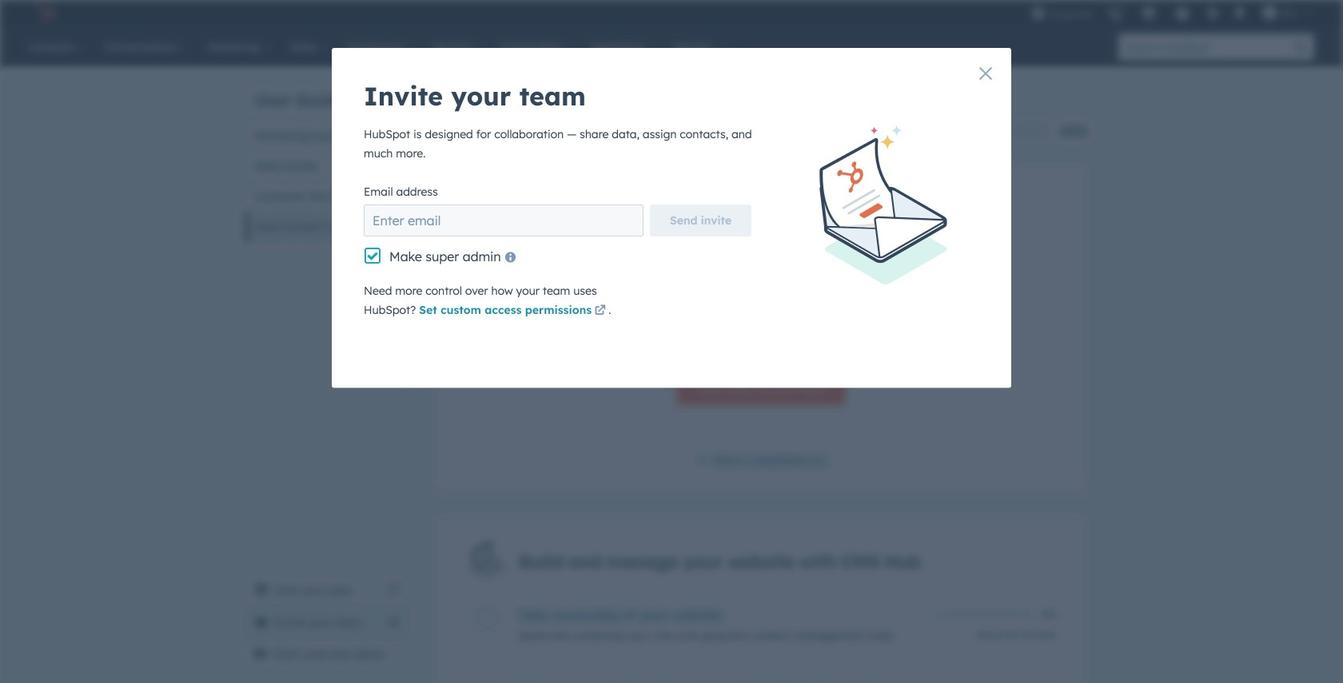 Task type: locate. For each thing, give the bounding box(es) containing it.
user guides element
[[245, 69, 409, 242]]

Search HubSpot search field
[[1119, 34, 1287, 61]]

progress bar
[[434, 123, 710, 139]]

menu
[[1024, 0, 1324, 26]]

dialog
[[332, 48, 1012, 388]]

link opens in a new window image
[[595, 302, 606, 321], [595, 306, 606, 317], [388, 581, 399, 601]]

marketplaces image
[[1142, 7, 1156, 22]]



Task type: vqa. For each thing, say whether or not it's contained in the screenshot.
middle the
no



Task type: describe. For each thing, give the bounding box(es) containing it.
close image
[[980, 67, 992, 80]]

Enter email email field
[[364, 205, 644, 237]]

link opens in a new window image
[[388, 585, 399, 597]]

gary orlando image
[[1263, 6, 1277, 20]]



